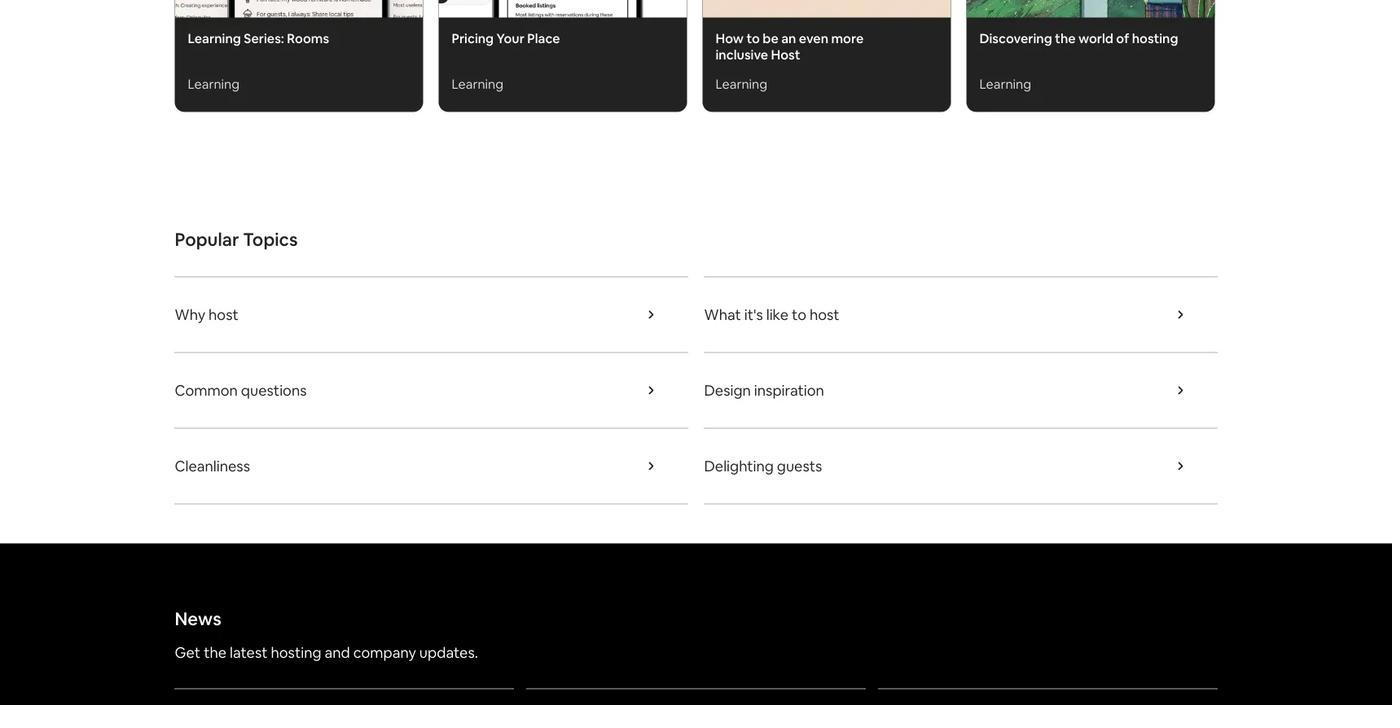 Task type: describe. For each thing, give the bounding box(es) containing it.
discovering the world of hosting
[[980, 30, 1178, 47]]

world
[[1079, 30, 1113, 47]]

pricing
[[452, 30, 494, 47]]

and
[[325, 643, 350, 663]]

common questions
[[175, 381, 307, 400]]

design inspiration link
[[704, 353, 1217, 429]]

like
[[766, 305, 789, 325]]

an
[[781, 30, 796, 47]]

learning for pricing your place
[[452, 76, 504, 93]]

pricing your place
[[452, 30, 560, 47]]

it's
[[744, 305, 763, 325]]

popular
[[175, 228, 239, 252]]

to
[[746, 30, 760, 47]]

more
[[831, 30, 864, 47]]

be
[[763, 30, 779, 47]]

what
[[704, 305, 741, 325]]

host
[[209, 305, 239, 325]]

get
[[175, 643, 201, 663]]

common
[[175, 381, 238, 400]]

guests
[[777, 457, 822, 476]]

topics
[[243, 228, 298, 252]]

to host
[[792, 305, 840, 325]]

discovering
[[980, 30, 1052, 47]]

news
[[175, 608, 221, 631]]

inspiration
[[754, 381, 824, 400]]

what it's like to host
[[704, 305, 840, 325]]

delighting guests
[[704, 457, 822, 476]]

cleanliness
[[175, 457, 250, 476]]

cleanliness link
[[175, 429, 688, 505]]

get the latest hosting and company updates.
[[175, 643, 478, 663]]

why host link
[[175, 278, 688, 353]]

the for discovering
[[1055, 30, 1076, 47]]

what it's like to host link
[[704, 278, 1217, 353]]

learning for learning series: rooms
[[188, 76, 240, 93]]

even
[[799, 30, 828, 47]]



Task type: vqa. For each thing, say whether or not it's contained in the screenshot.
the
yes



Task type: locate. For each thing, give the bounding box(es) containing it.
five people with a variety of body types and skin tones, and one of them is using a cane. image
[[703, 0, 951, 18], [703, 0, 951, 18]]

the for get
[[204, 643, 227, 663]]

common questions link
[[175, 353, 688, 429]]

design inspiration
[[704, 381, 824, 400]]

learning down pricing
[[452, 76, 504, 93]]

learning down learning series: rooms on the top left of page
[[188, 76, 240, 93]]

hosting
[[271, 643, 321, 663]]

learning series: rooms
[[188, 30, 329, 47]]

delighting
[[704, 457, 774, 476]]

latest
[[230, 643, 268, 663]]

the
[[1055, 30, 1076, 47], [204, 643, 227, 663]]

a mobile phone shows a map of similar listings. in the background, two more phones show calendar and price breakdown tools. image
[[439, 0, 687, 18], [439, 0, 687, 18]]

the right the get
[[204, 643, 227, 663]]

how to be an even more inclusive host
[[716, 30, 864, 63]]

0 horizontal spatial the
[[204, 643, 227, 663]]

how
[[716, 30, 744, 47]]

learning for how to be an even more inclusive host
[[716, 76, 767, 93]]

learning
[[188, 30, 241, 47], [188, 76, 240, 93], [452, 76, 504, 93], [716, 76, 767, 93], [980, 76, 1031, 93]]

questions
[[241, 381, 307, 400]]

the left world
[[1055, 30, 1076, 47]]

1 horizontal spatial the
[[1055, 30, 1076, 47]]

learning down inclusive host
[[716, 76, 767, 93]]

0 vertical spatial the
[[1055, 30, 1076, 47]]

illustration of a person holding a coffee looking out the window at a biker passing by. image
[[967, 0, 1215, 18], [967, 0, 1215, 18]]

your place
[[497, 30, 560, 47]]

of hosting
[[1116, 30, 1178, 47]]

delighting guests link
[[704, 429, 1217, 505]]

popular topics
[[175, 228, 298, 252]]

learning down discovering
[[980, 76, 1031, 93]]

series: rooms
[[244, 30, 329, 47]]

inclusive host
[[716, 47, 800, 63]]

1 vertical spatial the
[[204, 643, 227, 663]]

learning left series: rooms
[[188, 30, 241, 47]]

why
[[175, 305, 205, 325]]

design
[[704, 381, 751, 400]]

learning for discovering the world of hosting
[[980, 76, 1031, 93]]

why host
[[175, 305, 239, 325]]

company updates.
[[353, 643, 478, 663]]

side-by-side phone screens show the tops of five host passports, with each host's photo, name, and a few personal details. image
[[175, 0, 423, 18], [175, 0, 423, 18]]



